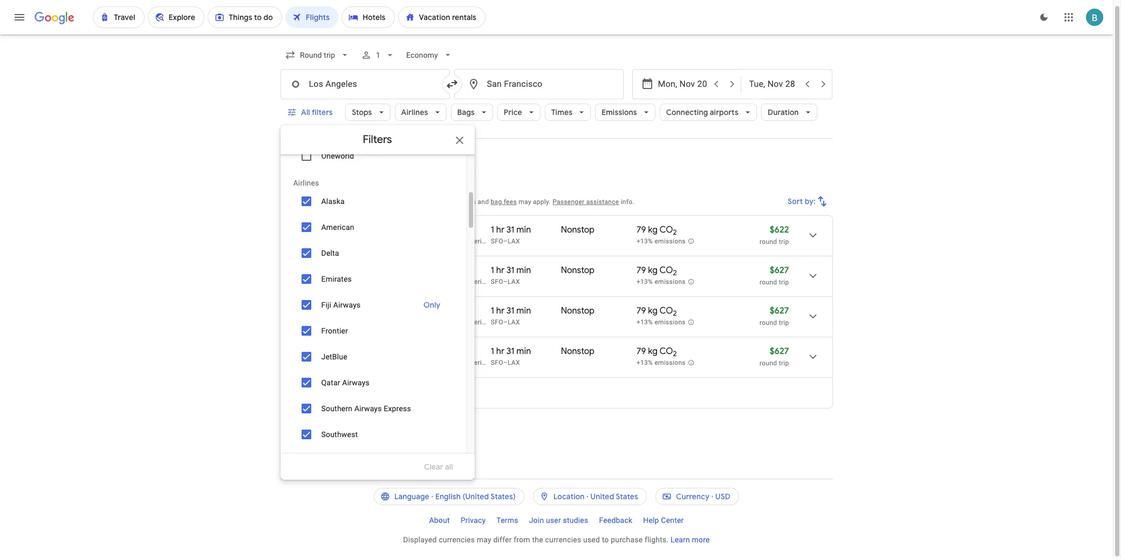 Task type: describe. For each thing, give the bounding box(es) containing it.
622 US dollars text field
[[770, 225, 790, 235]]

fiji airways
[[322, 301, 361, 309]]

location
[[554, 492, 585, 502]]

– for 9:56 am
[[504, 319, 508, 326]]

$627 round trip for 9:56 am
[[760, 306, 790, 327]]

Departure time: 7:00 AM. text field
[[331, 265, 364, 276]]

eagle for 2:14 pm
[[495, 359, 512, 367]]

english (united states)
[[436, 492, 516, 502]]

2 currencies from the left
[[546, 536, 582, 544]]

emissions for 7:00 am
[[655, 278, 686, 286]]

connecting
[[667, 107, 709, 117]]

flights.
[[645, 536, 669, 544]]

(united
[[463, 492, 489, 502]]

nonstop flight. element for 2:14 pm
[[561, 346, 595, 358]]

stops
[[352, 107, 372, 117]]

frontier
[[322, 327, 348, 335]]

help center
[[644, 516, 684, 525]]

emirates
[[322, 275, 352, 283]]

1 kg from the top
[[649, 225, 658, 235]]

join user studies
[[529, 516, 589, 525]]

american inside the 12:24 pm operated by skywest airlines as american eagle
[[464, 238, 493, 245]]

southwest
[[322, 430, 358, 439]]

include
[[301, 198, 323, 206]]

min for 2:14 pm
[[517, 346, 531, 357]]

total duration 1 hr 31 min. element for 9:56 am
[[491, 306, 561, 318]]

1 inside popup button
[[376, 51, 381, 59]]

31 for 9:56 am
[[507, 306, 515, 316]]

1 vertical spatial flights
[[362, 388, 385, 398]]

airlines up include
[[293, 179, 319, 187]]

total duration 1 hr 31 min. element for 2:14 pm
[[491, 346, 561, 358]]

and
[[478, 198, 489, 206]]

emissions for 2:14 pm
[[655, 359, 686, 367]]

as for 2:14 pm
[[455, 359, 462, 367]]

1 hr from the top
[[497, 225, 505, 235]]

2 for 9:56 am
[[673, 309, 677, 318]]

1 hr 31 min sfo – lax for 9:56 am
[[491, 306, 531, 326]]

main menu image
[[13, 11, 26, 24]]

co for 2:14 pm
[[660, 346, 673, 357]]

as for 9:56 am
[[455, 319, 462, 326]]

duration
[[768, 107, 799, 117]]

sort by: button
[[784, 188, 833, 214]]

79 kg co 2 for 9:56 am
[[637, 306, 677, 318]]

delta
[[322, 249, 339, 258]]

1 lax from the top
[[508, 238, 520, 245]]

apply.
[[533, 198, 551, 206]]

all filters
[[301, 107, 333, 117]]

terms
[[497, 516, 519, 525]]

627 US dollars text field
[[770, 265, 790, 276]]

states)
[[491, 492, 516, 502]]

oneworld
[[322, 152, 354, 160]]

79 kg co 2 for 7:00 am
[[637, 265, 677, 278]]

Departure time: 12:24 PM. text field
[[331, 225, 365, 235]]

jetblue
[[322, 353, 348, 361]]

flight details. leaves san francisco international airport at 7:00 am on tuesday, november 28 and arrives at los angeles international airport at 8:31 am on tuesday, november 28. image
[[800, 263, 826, 289]]

round for 2:14 pm
[[760, 360, 778, 367]]

to inside returning flights main content
[[421, 153, 429, 163]]

learn
[[671, 536, 690, 544]]

airlines button
[[395, 99, 447, 125]]

+
[[370, 198, 374, 206]]

displayed
[[403, 536, 437, 544]]

nonstop for 2:14 pm
[[561, 346, 595, 357]]

purchase
[[611, 536, 643, 544]]

all
[[301, 107, 310, 117]]

1 31 from the top
[[507, 225, 515, 235]]

used
[[584, 536, 600, 544]]

as for 7:00 am
[[455, 278, 462, 286]]

southern airways express
[[322, 404, 411, 413]]

airlines inside "popup button"
[[401, 107, 428, 117]]

prices include required taxes + fees for 1 adult. optional charges and bag fees may apply. passenger assistance
[[280, 198, 619, 206]]

2 for 2:14 pm
[[673, 349, 677, 359]]

flight details. leaves san francisco international airport at 9:56 am on tuesday, november 28 and arrives at los angeles international airport at 11:27 am on tuesday, november 28. image
[[800, 303, 826, 329]]

1 nonstop flight. element from the top
[[561, 225, 595, 237]]

+13% for 2:14 pm
[[637, 359, 653, 367]]

operated for 2:14 pm
[[366, 359, 393, 367]]

for
[[390, 198, 399, 206]]

2 fees from the left
[[504, 198, 517, 206]]

southern
[[322, 404, 353, 413]]

all filters button
[[280, 99, 341, 125]]

terms link
[[491, 512, 524, 529]]

by for 2:14 pm
[[395, 359, 402, 367]]

skywest inside the 12:24 pm operated by skywest airlines as american eagle
[[404, 238, 429, 245]]

by:
[[805, 197, 816, 206]]

1 co from the top
[[660, 225, 673, 235]]

Departure time: 9:56 AM. text field
[[331, 306, 362, 316]]

qatar
[[322, 378, 340, 387]]

united
[[591, 492, 615, 502]]

bags
[[458, 107, 475, 117]]

eagle inside the 12:24 pm operated by skywest airlines as american eagle
[[495, 238, 512, 245]]

emissions for 9:56 am
[[655, 319, 686, 326]]

none search field containing filters
[[280, 14, 833, 543]]

return
[[397, 153, 419, 163]]

1 vertical spatial may
[[477, 536, 492, 544]]

operated by skywest airlines as american eagle for 9:56 am
[[366, 319, 512, 326]]

center
[[662, 516, 684, 525]]

returning
[[280, 181, 330, 195]]

kg for 7:00 am
[[649, 265, 658, 276]]

airlines down the "only" button
[[431, 319, 454, 326]]

displayed currencies may differ from the currencies used to purchase flights. learn more
[[403, 536, 710, 544]]

airways for fiji
[[334, 301, 361, 309]]

as inside the 12:24 pm operated by skywest airlines as american eagle
[[455, 238, 462, 245]]

about
[[429, 516, 450, 525]]

airports
[[710, 107, 739, 117]]

bags button
[[451, 99, 493, 125]]

9:56 am
[[331, 306, 362, 316]]

sfo for 9:56 am
[[491, 319, 504, 326]]

connecting airports button
[[660, 99, 757, 125]]

times
[[552, 107, 573, 117]]

operated for 7:00 am
[[366, 278, 393, 286]]

privacy link
[[456, 512, 491, 529]]

join user studies link
[[524, 512, 594, 529]]

1 +13% from the top
[[637, 238, 653, 245]]

79 kg co 2 for 2:14 pm
[[637, 346, 677, 359]]

angeles
[[445, 153, 474, 163]]

total duration 1 hr 31 min. element for 7:00 am
[[491, 265, 561, 277]]

qatar airways
[[322, 378, 370, 387]]

round inside $622 round trip
[[760, 238, 778, 246]]

+13% emissions for 9:56 am
[[637, 319, 686, 326]]

emissions
[[602, 107, 637, 117]]

eagle for 9:56 am
[[495, 319, 512, 326]]

sort
[[788, 197, 803, 206]]

help
[[644, 516, 660, 525]]

feedback
[[599, 516, 633, 525]]

operated inside the 12:24 pm operated by skywest airlines as american eagle
[[366, 238, 393, 245]]

1 total duration 1 hr 31 min. element from the top
[[491, 225, 561, 237]]

31 for 2:14 pm
[[507, 346, 515, 357]]

differ
[[494, 536, 512, 544]]

stops button
[[346, 99, 391, 125]]

hr for 2:14 pm
[[497, 346, 505, 357]]

skywest for 7:00 am
[[404, 278, 429, 286]]

charges
[[452, 198, 476, 206]]

privacy
[[461, 516, 486, 525]]

bag fees button
[[491, 198, 517, 206]]

price
[[504, 107, 522, 117]]

duration button
[[762, 99, 818, 125]]

34 more flights
[[331, 388, 385, 398]]

1 sfo from the top
[[491, 238, 504, 245]]

1 79 from the top
[[637, 225, 646, 235]]

lax for 7:00 am
[[508, 278, 520, 286]]

price button
[[498, 99, 541, 125]]

round for 7:00 am
[[760, 279, 778, 286]]

alaska
[[322, 197, 345, 206]]

7:00 am
[[331, 265, 364, 276]]

Return text field
[[750, 70, 799, 99]]

1 +13% emissions from the top
[[637, 238, 686, 245]]

$622 round trip
[[760, 225, 790, 246]]

flight details. leaves san francisco international airport at 12:24 pm on tuesday, november 28 and arrives at los angeles international airport at 1:55 pm on tuesday, november 28. image
[[800, 222, 826, 248]]

kg for 9:56 am
[[649, 306, 658, 316]]

airlines up southern airways express only image
[[431, 359, 454, 367]]

bag
[[491, 198, 502, 206]]

$627 for 9:56 am
[[770, 306, 790, 316]]

$627 round trip for 2:14 pm
[[760, 346, 790, 367]]

express
[[384, 404, 411, 413]]

31 for 7:00 am
[[507, 265, 515, 276]]



Task type: vqa. For each thing, say whether or not it's contained in the screenshot.
3rd kg from the top
yes



Task type: locate. For each thing, give the bounding box(es) containing it.
passenger
[[553, 198, 585, 206]]

nonstop for 7:00 am
[[561, 265, 595, 276]]

1 vertical spatial airways
[[342, 378, 370, 387]]

+13% for 9:56 am
[[637, 319, 653, 326]]

2 lax from the top
[[508, 278, 520, 286]]

0 vertical spatial $627 round trip
[[760, 265, 790, 286]]

round down $622 text field
[[760, 238, 778, 246]]

swap origin and destination. image
[[446, 78, 459, 91]]

1 by from the top
[[395, 238, 402, 245]]

hr for 9:56 am
[[497, 306, 505, 316]]

to right used
[[602, 536, 609, 544]]

+13% emissions for 7:00 am
[[637, 278, 686, 286]]

times button
[[545, 99, 591, 125]]

1 as from the top
[[455, 238, 462, 245]]

may
[[519, 198, 532, 206], [477, 536, 492, 544]]

4 skywest from the top
[[404, 359, 429, 367]]

3 total duration 1 hr 31 min. element from the top
[[491, 306, 561, 318]]

2 $627 round trip from the top
[[760, 306, 790, 327]]

currencies
[[439, 536, 475, 544], [546, 536, 582, 544]]

0 horizontal spatial more
[[342, 388, 361, 398]]

to
[[421, 153, 429, 163], [602, 536, 609, 544]]

operated by skywest airlines as american eagle down the "only" button
[[366, 319, 512, 326]]

emissions
[[655, 238, 686, 245], [655, 278, 686, 286], [655, 319, 686, 326], [655, 359, 686, 367]]

trip down 627 us dollars text box
[[779, 279, 790, 286]]

2 79 kg co 2 from the top
[[637, 265, 677, 278]]

flights up required
[[332, 181, 363, 195]]

2 +13% from the top
[[637, 278, 653, 286]]

currencies down join user studies
[[546, 536, 582, 544]]

more
[[342, 388, 361, 398], [692, 536, 710, 544]]

2 min from the top
[[517, 265, 531, 276]]

3 emissions from the top
[[655, 319, 686, 326]]

1 $627 round trip from the top
[[760, 265, 790, 286]]

$622
[[770, 225, 790, 235]]

3 79 kg co 2 from the top
[[637, 306, 677, 318]]

None text field
[[280, 69, 450, 99], [454, 69, 624, 99], [280, 69, 450, 99], [454, 69, 624, 99]]

the
[[533, 536, 544, 544]]

0 vertical spatial $627
[[770, 265, 790, 276]]

1 vertical spatial $627 round trip
[[760, 306, 790, 327]]

$627 for 2:14 pm
[[770, 346, 790, 357]]

operated for 9:56 am
[[366, 319, 393, 326]]

trip
[[779, 238, 790, 246], [779, 279, 790, 286], [779, 319, 790, 327], [779, 360, 790, 367]]

3 +13% from the top
[[637, 319, 653, 326]]

3 operated by skywest airlines as american eagle from the top
[[366, 359, 512, 367]]

3 trip from the top
[[779, 319, 790, 327]]

co
[[660, 225, 673, 235], [660, 265, 673, 276], [660, 306, 673, 316], [660, 346, 673, 357]]

1 hr 31 min sfo – lax for 2:14 pm
[[491, 346, 531, 367]]

+13%
[[637, 238, 653, 245], [637, 278, 653, 286], [637, 319, 653, 326], [637, 359, 653, 367]]

3 +13% emissions from the top
[[637, 319, 686, 326]]

627 us dollars text field for 9:56 am
[[770, 306, 790, 316]]

sfo for 7:00 am
[[491, 278, 504, 286]]

1 for 12:24 pm
[[491, 225, 495, 235]]

trip inside $622 round trip
[[779, 238, 790, 246]]

taxes
[[352, 198, 368, 206]]

Departure text field
[[658, 70, 708, 99]]

0 vertical spatial operated by skywest airlines as american eagle
[[366, 278, 512, 286]]

1 horizontal spatial fees
[[504, 198, 517, 206]]

4 round from the top
[[760, 360, 778, 367]]

1 emissions from the top
[[655, 238, 686, 245]]

learn more link
[[671, 536, 710, 544]]

returning flights
[[280, 181, 363, 195]]

4 nonstop from the top
[[561, 346, 595, 357]]

0 vertical spatial flights
[[332, 181, 363, 195]]

1 vertical spatial $627
[[770, 306, 790, 316]]

round left flight details. leaves san francisco international airport at 2:14 pm on tuesday, november 28 and arrives at los angeles international airport at 3:45 pm on tuesday, november 28. image
[[760, 360, 778, 367]]

4 +13% from the top
[[637, 359, 653, 367]]

$627 left flight details. leaves san francisco international airport at 7:00 am on tuesday, november 28 and arrives at los angeles international airport at 8:31 am on tuesday, november 28. image
[[770, 265, 790, 276]]

user
[[546, 516, 561, 525]]

79 for 7:00 am
[[637, 265, 646, 276]]

2 total duration 1 hr 31 min. element from the top
[[491, 265, 561, 277]]

airways right fiji
[[334, 301, 361, 309]]

may left apply.
[[519, 198, 532, 206]]

627 US dollars text field
[[770, 306, 790, 316], [770, 346, 790, 357]]

los
[[431, 153, 443, 163]]

spirit only image
[[411, 448, 454, 473]]

1 vertical spatial more
[[692, 536, 710, 544]]

2 operated from the top
[[366, 278, 393, 286]]

returning flights main content
[[280, 147, 833, 417]]

sfo
[[491, 238, 504, 245], [491, 278, 504, 286], [491, 319, 504, 326], [491, 359, 504, 367]]

airlines
[[401, 107, 428, 117], [293, 179, 319, 187], [431, 238, 454, 245], [431, 278, 454, 286], [431, 319, 454, 326], [431, 359, 454, 367]]

1 horizontal spatial may
[[519, 198, 532, 206]]

fees right +
[[375, 198, 388, 206]]

3 operated from the top
[[366, 319, 393, 326]]

2 vertical spatial airways
[[355, 404, 382, 413]]

$627 left flight details. leaves san francisco international airport at 9:56 am on tuesday, november 28 and arrives at los angeles international airport at 11:27 am on tuesday, november 28. icon
[[770, 306, 790, 316]]

operated by skywest airlines as american eagle for 7:00 am
[[366, 278, 512, 286]]

hr for 7:00 am
[[497, 265, 505, 276]]

3 – from the top
[[504, 319, 508, 326]]

language
[[395, 492, 430, 502]]

12:24 pm operated by skywest airlines as american eagle
[[331, 225, 512, 245]]

1 min from the top
[[517, 225, 531, 235]]

skywest up southern airways express only image
[[404, 359, 429, 367]]

2 round from the top
[[760, 279, 778, 286]]

0 horizontal spatial currencies
[[439, 536, 475, 544]]

1 operated from the top
[[366, 238, 393, 245]]

operated by skywest airlines as american eagle
[[366, 278, 512, 286], [366, 319, 512, 326], [366, 359, 512, 367]]

flights
[[332, 181, 363, 195], [362, 388, 385, 398]]

0 vertical spatial more
[[342, 388, 361, 398]]

31
[[507, 225, 515, 235], [507, 265, 515, 276], [507, 306, 515, 316], [507, 346, 515, 357]]

connecting airports
[[667, 107, 739, 117]]

skywest for 2:14 pm
[[404, 359, 429, 367]]

0 horizontal spatial fees
[[375, 198, 388, 206]]

2 – from the top
[[504, 278, 508, 286]]

1 operated by skywest airlines as american eagle from the top
[[366, 278, 512, 286]]

operated by skywest airlines as american eagle for 2:14 pm
[[366, 359, 512, 367]]

skywest up 'only'
[[404, 278, 429, 286]]

1 $627 from the top
[[770, 265, 790, 276]]

kg
[[649, 225, 658, 235], [649, 265, 658, 276], [649, 306, 658, 316], [649, 346, 658, 357]]

by for 9:56 am
[[395, 319, 402, 326]]

3 as from the top
[[455, 319, 462, 326]]

4 +13% emissions from the top
[[637, 359, 686, 367]]

– for 2:14 pm
[[504, 359, 508, 367]]

4 eagle from the top
[[495, 359, 512, 367]]

2 nonstop from the top
[[561, 265, 595, 276]]

co for 9:56 am
[[660, 306, 673, 316]]

None field
[[280, 45, 355, 65], [402, 45, 458, 65], [280, 45, 355, 65], [402, 45, 458, 65]]

4 min from the top
[[517, 346, 531, 357]]

only button
[[411, 292, 454, 318]]

1 hr 31 min sfo – lax for 7:00 am
[[491, 265, 531, 286]]

627 us dollars text field left flight details. leaves san francisco international airport at 2:14 pm on tuesday, november 28 and arrives at los angeles international airport at 3:45 pm on tuesday, november 28. image
[[770, 346, 790, 357]]

lax for 9:56 am
[[508, 319, 520, 326]]

airways down 34 more flights on the left bottom
[[355, 404, 382, 413]]

fiji
[[322, 301, 332, 309]]

Departure time: 2:14 PM. text field
[[331, 346, 361, 357]]

$627 left flight details. leaves san francisco international airport at 2:14 pm on tuesday, november 28 and arrives at los angeles international airport at 3:45 pm on tuesday, november 28. image
[[770, 346, 790, 357]]

4 – from the top
[[504, 359, 508, 367]]

1 for 2:14 pm
[[491, 346, 495, 357]]

79 for 9:56 am
[[637, 306, 646, 316]]

1 vertical spatial operated by skywest airlines as american eagle
[[366, 319, 512, 326]]

2 co from the top
[[660, 265, 673, 276]]

change appearance image
[[1032, 4, 1058, 30]]

1 button
[[357, 42, 400, 68]]

nonstop
[[561, 225, 595, 235], [561, 265, 595, 276], [561, 306, 595, 316], [561, 346, 595, 357]]

optional
[[425, 198, 450, 206]]

airways for qatar
[[342, 378, 370, 387]]

1 1 hr 31 min sfo – lax from the top
[[491, 225, 531, 245]]

627 us dollars text field left flight details. leaves san francisco international airport at 9:56 am on tuesday, november 28 and arrives at los angeles international airport at 11:27 am on tuesday, november 28. icon
[[770, 306, 790, 316]]

0 vertical spatial airways
[[334, 301, 361, 309]]

airways for southern
[[355, 404, 382, 413]]

1 for 9:56 am
[[491, 306, 495, 316]]

to left los
[[421, 153, 429, 163]]

2 79 from the top
[[637, 265, 646, 276]]

1 eagle from the top
[[495, 238, 512, 245]]

2 1 hr 31 min sfo – lax from the top
[[491, 265, 531, 286]]

airlines inside the 12:24 pm operated by skywest airlines as american eagle
[[431, 238, 454, 245]]

lax for 2:14 pm
[[508, 359, 520, 367]]

usd
[[716, 492, 731, 502]]

airways
[[334, 301, 361, 309], [342, 378, 370, 387], [355, 404, 382, 413]]

currency
[[676, 492, 710, 502]]

2 vertical spatial operated by skywest airlines as american eagle
[[366, 359, 512, 367]]

flights up southern airways express
[[362, 388, 385, 398]]

4 79 kg co 2 from the top
[[637, 346, 677, 359]]

more right learn
[[692, 536, 710, 544]]

3 by from the top
[[395, 319, 402, 326]]

0 horizontal spatial may
[[477, 536, 492, 544]]

fees right bag
[[504, 198, 517, 206]]

feedback link
[[594, 512, 638, 529]]

3 nonstop from the top
[[561, 306, 595, 316]]

round left flight details. leaves san francisco international airport at 9:56 am on tuesday, november 28 and arrives at los angeles international airport at 11:27 am on tuesday, november 28. icon
[[760, 319, 778, 327]]

southern airways express only image
[[411, 396, 454, 422]]

4 co from the top
[[660, 346, 673, 357]]

skywest
[[404, 238, 429, 245], [404, 278, 429, 286], [404, 319, 429, 326], [404, 359, 429, 367]]

None search field
[[280, 14, 833, 543]]

united states
[[591, 492, 639, 502]]

close dialog image
[[453, 134, 466, 147]]

1 79 kg co 2 from the top
[[637, 225, 677, 237]]

0 horizontal spatial to
[[421, 153, 429, 163]]

4 31 from the top
[[507, 346, 515, 357]]

english
[[436, 492, 461, 502]]

3 kg from the top
[[649, 306, 658, 316]]

+13% emissions for 2:14 pm
[[637, 359, 686, 367]]

skywest for 9:56 am
[[404, 319, 429, 326]]

2 for 7:00 am
[[673, 268, 677, 278]]

4 1 hr 31 min sfo – lax from the top
[[491, 346, 531, 367]]

1 627 us dollars text field from the top
[[770, 306, 790, 316]]

skywest down adult.
[[404, 238, 429, 245]]

states
[[616, 492, 639, 502]]

trip for 9:56 am
[[779, 319, 790, 327]]

2 as from the top
[[455, 278, 462, 286]]

airlines up the "only" button
[[431, 278, 454, 286]]

$627 round trip left flight details. leaves san francisco international airport at 2:14 pm on tuesday, november 28 and arrives at los angeles international airport at 3:45 pm on tuesday, november 28. image
[[760, 346, 790, 367]]

2 +13% emissions from the top
[[637, 278, 686, 286]]

trip for 2:14 pm
[[779, 360, 790, 367]]

3 min from the top
[[517, 306, 531, 316]]

lax
[[508, 238, 520, 245], [508, 278, 520, 286], [508, 319, 520, 326], [508, 359, 520, 367]]

3 hr from the top
[[497, 306, 505, 316]]

more down qatar airways
[[342, 388, 361, 398]]

1 vertical spatial 627 us dollars text field
[[770, 346, 790, 357]]

+13% for 7:00 am
[[637, 278, 653, 286]]

airlines up 'choose return to los angeles'
[[401, 107, 428, 117]]

by for 7:00 am
[[395, 278, 402, 286]]

$627 round trip left flight details. leaves san francisco international airport at 9:56 am on tuesday, november 28 and arrives at los angeles international airport at 11:27 am on tuesday, november 28. icon
[[760, 306, 790, 327]]

1 2 from the top
[[673, 228, 677, 237]]

about link
[[424, 512, 456, 529]]

trip left flight details. leaves san francisco international airport at 9:56 am on tuesday, november 28 and arrives at los angeles international airport at 11:27 am on tuesday, november 28. icon
[[779, 319, 790, 327]]

only
[[424, 300, 441, 310]]

as
[[455, 238, 462, 245], [455, 278, 462, 286], [455, 319, 462, 326], [455, 359, 462, 367]]

79 for 2:14 pm
[[637, 346, 646, 357]]

round for 9:56 am
[[760, 319, 778, 327]]

627 us dollars text field for 2:14 pm
[[770, 346, 790, 357]]

$627 round trip for 7:00 am
[[760, 265, 790, 286]]

skywest down the "only" button
[[404, 319, 429, 326]]

assistance
[[587, 198, 619, 206]]

operated by skywest airlines as american eagle up the "only" button
[[366, 278, 512, 286]]

2 vertical spatial $627 round trip
[[760, 346, 790, 367]]

2 by from the top
[[395, 278, 402, 286]]

4 operated from the top
[[366, 359, 393, 367]]

3 $627 round trip from the top
[[760, 346, 790, 367]]

may left differ
[[477, 536, 492, 544]]

0 vertical spatial 627 us dollars text field
[[770, 306, 790, 316]]

required
[[325, 198, 350, 206]]

1 round from the top
[[760, 238, 778, 246]]

3 lax from the top
[[508, 319, 520, 326]]

3 sfo from the top
[[491, 319, 504, 326]]

hr
[[497, 225, 505, 235], [497, 265, 505, 276], [497, 306, 505, 316], [497, 346, 505, 357]]

trip down $622 text field
[[779, 238, 790, 246]]

round
[[760, 238, 778, 246], [760, 279, 778, 286], [760, 319, 778, 327], [760, 360, 778, 367]]

4 79 from the top
[[637, 346, 646, 357]]

flight details. leaves san francisco international airport at 2:14 pm on tuesday, november 28 and arrives at los angeles international airport at 3:45 pm on tuesday, november 28. image
[[800, 344, 826, 370]]

$627 round trip left flight details. leaves san francisco international airport at 7:00 am on tuesday, november 28 and arrives at los angeles international airport at 8:31 am on tuesday, november 28. image
[[760, 265, 790, 286]]

3 eagle from the top
[[495, 319, 512, 326]]

join
[[529, 516, 544, 525]]

$627 for 7:00 am
[[770, 265, 790, 276]]

1 horizontal spatial to
[[602, 536, 609, 544]]

1 vertical spatial to
[[602, 536, 609, 544]]

operated by skywest airlines as american eagle up southern airways express only image
[[366, 359, 512, 367]]

trip left flight details. leaves san francisco international airport at 2:14 pm on tuesday, november 28 and arrives at los angeles international airport at 3:45 pm on tuesday, november 28. image
[[779, 360, 790, 367]]

choose
[[367, 153, 395, 163]]

2 operated by skywest airlines as american eagle from the top
[[366, 319, 512, 326]]

from
[[514, 536, 531, 544]]

help center link
[[638, 512, 690, 529]]

operated
[[366, 238, 393, 245], [366, 278, 393, 286], [366, 319, 393, 326], [366, 359, 393, 367]]

2 kg from the top
[[649, 265, 658, 276]]

1 trip from the top
[[779, 238, 790, 246]]

currencies down privacy link
[[439, 536, 475, 544]]

2 2 from the top
[[673, 268, 677, 278]]

2 nonstop flight. element from the top
[[561, 265, 595, 277]]

prices
[[280, 198, 299, 206]]

1 – from the top
[[504, 238, 508, 245]]

eagle for 7:00 am
[[495, 278, 512, 286]]

4 2 from the top
[[673, 349, 677, 359]]

kg for 2:14 pm
[[649, 346, 658, 357]]

filters
[[363, 133, 392, 146]]

2
[[673, 228, 677, 237], [673, 268, 677, 278], [673, 309, 677, 318], [673, 349, 677, 359]]

min for 7:00 am
[[517, 265, 531, 276]]

4 kg from the top
[[649, 346, 658, 357]]

min
[[517, 225, 531, 235], [517, 265, 531, 276], [517, 306, 531, 316], [517, 346, 531, 357]]

– for 7:00 am
[[504, 278, 508, 286]]

may inside returning flights main content
[[519, 198, 532, 206]]

nonstop flight. element for 7:00 am
[[561, 265, 595, 277]]

1 hr 31 min sfo – lax
[[491, 225, 531, 245], [491, 265, 531, 286], [491, 306, 531, 326], [491, 346, 531, 367]]

more inside returning flights main content
[[342, 388, 361, 398]]

3 $627 from the top
[[770, 346, 790, 357]]

sfo for 2:14 pm
[[491, 359, 504, 367]]

choose return to los angeles
[[367, 153, 474, 163]]

3 round from the top
[[760, 319, 778, 327]]

adult.
[[406, 198, 423, 206]]

3 1 hr 31 min sfo – lax from the top
[[491, 306, 531, 326]]

airlines down optional
[[431, 238, 454, 245]]

2 31 from the top
[[507, 265, 515, 276]]

3 co from the top
[[660, 306, 673, 316]]

1 nonstop from the top
[[561, 225, 595, 235]]

co for 7:00 am
[[660, 265, 673, 276]]

1 for 7:00 am
[[491, 265, 495, 276]]

passenger assistance button
[[553, 198, 619, 206]]

2 skywest from the top
[[404, 278, 429, 286]]

nonstop flight. element
[[561, 225, 595, 237], [561, 265, 595, 277], [561, 306, 595, 318], [561, 346, 595, 358]]

total duration 1 hr 31 min. element
[[491, 225, 561, 237], [491, 265, 561, 277], [491, 306, 561, 318], [491, 346, 561, 358]]

1 horizontal spatial currencies
[[546, 536, 582, 544]]

0 vertical spatial may
[[519, 198, 532, 206]]

34
[[331, 388, 340, 398]]

nonstop flight. element for 9:56 am
[[561, 306, 595, 318]]

trip for 7:00 am
[[779, 279, 790, 286]]

nonstop for 9:56 am
[[561, 306, 595, 316]]

airways up 34 more flights on the left bottom
[[342, 378, 370, 387]]

1 fees from the left
[[375, 198, 388, 206]]

2 trip from the top
[[779, 279, 790, 286]]

0 vertical spatial to
[[421, 153, 429, 163]]

by inside the 12:24 pm operated by skywest airlines as american eagle
[[395, 238, 402, 245]]

1 currencies from the left
[[439, 536, 475, 544]]

12:24 pm
[[331, 225, 365, 235]]

2 eagle from the top
[[495, 278, 512, 286]]

sort by:
[[788, 197, 816, 206]]

1 horizontal spatial more
[[692, 536, 710, 544]]

4 sfo from the top
[[491, 359, 504, 367]]

round down 627 us dollars text box
[[760, 279, 778, 286]]

4 total duration 1 hr 31 min. element from the top
[[491, 346, 561, 358]]

min for 9:56 am
[[517, 306, 531, 316]]

2 hr from the top
[[497, 265, 505, 276]]

2 627 us dollars text field from the top
[[770, 346, 790, 357]]

filters
[[312, 107, 333, 117]]

2 vertical spatial $627
[[770, 346, 790, 357]]

3 skywest from the top
[[404, 319, 429, 326]]



